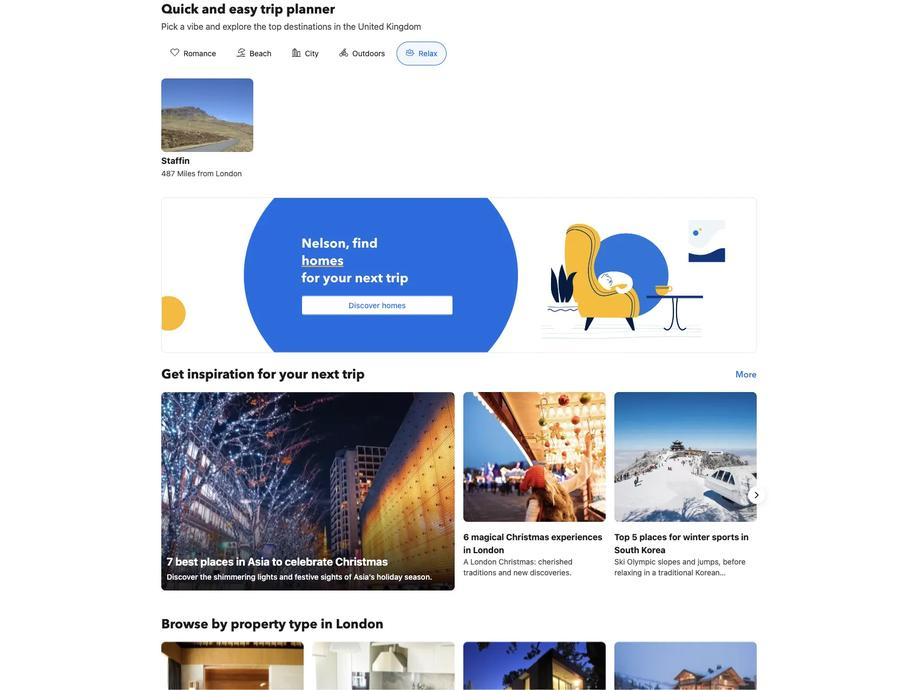 Task type: describe. For each thing, give the bounding box(es) containing it.
cherished
[[538, 558, 573, 567]]

slopes
[[658, 558, 681, 567]]

and inside the 7 best places in asia to celebrate christmas discover the shimmering lights and festive sights of asia's holiday season.
[[279, 573, 293, 582]]

next inside nelson, find homes for your next trip
[[355, 270, 383, 288]]

next image
[[751, 489, 764, 502]]

quick
[[161, 0, 199, 18]]

olympic
[[627, 558, 656, 567]]

magical
[[471, 532, 504, 543]]

city button
[[283, 42, 328, 66]]

korean
[[696, 569, 720, 578]]

christmas inside the "6 magical christmas experiences in london a london christmas: cherished traditions and new discoveries."
[[506, 532, 549, 543]]

of
[[345, 573, 352, 582]]

relax button
[[397, 42, 447, 66]]

in inside quick and easy trip planner pick a vibe and explore the top destinations in the united kingdom
[[334, 21, 341, 32]]

pick
[[161, 21, 178, 32]]

7
[[167, 555, 173, 568]]

outdoors button
[[330, 42, 394, 66]]

united
[[358, 21, 384, 32]]

0 horizontal spatial for
[[258, 366, 276, 384]]

top 5 places for winter sports in south korea ski olympic slopes and jumps, before relaxing in a traditional korean bathhouse
[[615, 532, 749, 588]]

asia
[[248, 555, 270, 568]]

1 horizontal spatial trip
[[342, 366, 365, 384]]

more link
[[736, 366, 757, 384]]

in inside the 7 best places in asia to celebrate christmas discover the shimmering lights and festive sights of asia's holiday season.
[[236, 555, 245, 568]]

beach
[[250, 49, 271, 58]]

trip inside quick and easy trip planner pick a vibe and explore the top destinations in the united kingdom
[[261, 0, 283, 18]]

bathhouse
[[615, 579, 652, 588]]

and inside the "6 magical christmas experiences in london a london christmas: cherished traditions and new discoveries."
[[499, 569, 512, 578]]

experiences
[[552, 532, 603, 543]]

and up vibe
[[202, 0, 226, 18]]

1 vertical spatial homes
[[382, 301, 406, 310]]

get inspiration for your next trip
[[161, 366, 365, 384]]

2 horizontal spatial the
[[343, 21, 356, 32]]

5
[[632, 532, 638, 543]]

romance
[[184, 49, 216, 58]]

staffin 487 miles from london
[[161, 156, 242, 178]]

korea
[[642, 545, 666, 556]]

season.
[[405, 573, 432, 582]]

holiday
[[377, 573, 403, 582]]

staffin
[[161, 156, 190, 166]]

before
[[723, 558, 746, 567]]

homes inside nelson, find homes for your next trip
[[302, 252, 344, 270]]

discoveries.
[[530, 569, 572, 578]]

city
[[305, 49, 319, 58]]

easy
[[229, 0, 258, 18]]

6 magical christmas experiences in london image
[[464, 392, 606, 522]]

property
[[231, 616, 286, 634]]

find
[[353, 235, 378, 253]]

places for 5
[[640, 532, 667, 543]]

browse by property type in london
[[161, 616, 384, 634]]

romance button
[[161, 42, 225, 66]]

london inside the staffin 487 miles from london
[[216, 169, 242, 178]]

0 vertical spatial discover
[[349, 301, 380, 310]]

for for top 5 places for winter sports in south korea ski olympic slopes and jumps, before relaxing in a traditional korean bathhouse
[[669, 532, 681, 543]]

miles
[[177, 169, 196, 178]]

top 5 places for winter sports in south korea image
[[615, 392, 757, 522]]

from
[[198, 169, 214, 178]]

a
[[464, 558, 469, 567]]

6 magical christmas experiences in london a london christmas: cherished traditions and new discoveries.
[[464, 532, 603, 578]]

outdoors
[[352, 49, 385, 58]]

beach button
[[227, 42, 281, 66]]

in down olympic
[[644, 569, 650, 578]]

top
[[615, 532, 630, 543]]

6
[[464, 532, 469, 543]]

best
[[175, 555, 198, 568]]

your inside nelson, find homes for your next trip
[[323, 270, 352, 288]]

inspiration
[[187, 366, 255, 384]]

london up traditions
[[471, 558, 497, 567]]



Task type: vqa. For each thing, say whether or not it's contained in the screenshot.
refundable
no



Task type: locate. For each thing, give the bounding box(es) containing it.
discover inside the 7 best places in asia to celebrate christmas discover the shimmering lights and festive sights of asia's holiday season.
[[167, 573, 198, 582]]

for
[[302, 270, 320, 288], [258, 366, 276, 384], [669, 532, 681, 543]]

trip
[[261, 0, 283, 18], [386, 270, 409, 288], [342, 366, 365, 384]]

discover down nelson, find homes for your next trip at the left
[[349, 301, 380, 310]]

and up 'traditional'
[[683, 558, 696, 567]]

0 vertical spatial a
[[180, 21, 185, 32]]

a inside quick and easy trip planner pick a vibe and explore the top destinations in the united kingdom
[[180, 21, 185, 32]]

your
[[323, 270, 352, 288], [279, 366, 308, 384]]

traditions
[[464, 569, 497, 578]]

2 vertical spatial trip
[[342, 366, 365, 384]]

0 vertical spatial for
[[302, 270, 320, 288]]

relaxing
[[615, 569, 642, 578]]

1 horizontal spatial a
[[652, 569, 656, 578]]

celebrate
[[285, 555, 333, 568]]

2 vertical spatial for
[[669, 532, 681, 543]]

discover
[[349, 301, 380, 310], [167, 573, 198, 582]]

christmas up the asia's
[[336, 555, 388, 568]]

1 horizontal spatial the
[[254, 21, 266, 32]]

places up the shimmering
[[200, 555, 234, 568]]

for for nelson, find homes for your next trip
[[302, 270, 320, 288]]

1 vertical spatial your
[[279, 366, 308, 384]]

places up 'korea'
[[640, 532, 667, 543]]

1 vertical spatial trip
[[386, 270, 409, 288]]

0 vertical spatial christmas
[[506, 532, 549, 543]]

0 vertical spatial your
[[323, 270, 352, 288]]

the left the shimmering
[[200, 573, 212, 582]]

traditional
[[658, 569, 694, 578]]

and down to
[[279, 573, 293, 582]]

1 vertical spatial next
[[311, 366, 339, 384]]

more
[[736, 369, 757, 381]]

7 best places in asia to celebrate christmas region
[[153, 392, 766, 599]]

places inside top 5 places for winter sports in south korea ski olympic slopes and jumps, before relaxing in a traditional korean bathhouse
[[640, 532, 667, 543]]

ski
[[615, 558, 625, 567]]

new
[[514, 569, 528, 578]]

a down olympic
[[652, 569, 656, 578]]

quick and easy trip planner pick a vibe and explore the top destinations in the united kingdom
[[161, 0, 421, 32]]

0 horizontal spatial the
[[200, 573, 212, 582]]

christmas inside the 7 best places in asia to celebrate christmas discover the shimmering lights and festive sights of asia's holiday season.
[[336, 555, 388, 568]]

to
[[272, 555, 283, 568]]

christmas:
[[499, 558, 536, 567]]

trip inside nelson, find homes for your next trip
[[386, 270, 409, 288]]

the left top
[[254, 21, 266, 32]]

1 horizontal spatial next
[[355, 270, 383, 288]]

and left new
[[499, 569, 512, 578]]

for inside nelson, find homes for your next trip
[[302, 270, 320, 288]]

by
[[212, 616, 228, 634]]

0 vertical spatial trip
[[261, 0, 283, 18]]

0 horizontal spatial your
[[279, 366, 308, 384]]

nelson, find homes for your next trip
[[302, 235, 409, 288]]

sports
[[712, 532, 739, 543]]

london down the asia's
[[336, 616, 384, 634]]

south
[[615, 545, 639, 556]]

planner
[[286, 0, 335, 18]]

1 vertical spatial for
[[258, 366, 276, 384]]

1 vertical spatial christmas
[[336, 555, 388, 568]]

nelson,
[[302, 235, 349, 253]]

0 vertical spatial next
[[355, 270, 383, 288]]

the left 'united'
[[343, 21, 356, 32]]

browse
[[161, 616, 208, 634]]

places for best
[[200, 555, 234, 568]]

in right sports
[[741, 532, 749, 543]]

tab list
[[153, 42, 455, 66]]

london right from
[[216, 169, 242, 178]]

kingdom
[[386, 21, 421, 32]]

a
[[180, 21, 185, 32], [652, 569, 656, 578]]

in inside the "6 magical christmas experiences in london a london christmas: cherished traditions and new discoveries."
[[464, 545, 471, 556]]

london
[[216, 169, 242, 178], [473, 545, 504, 556], [471, 558, 497, 567], [336, 616, 384, 634]]

2 horizontal spatial for
[[669, 532, 681, 543]]

destinations
[[284, 21, 332, 32]]

0 horizontal spatial next
[[311, 366, 339, 384]]

and inside top 5 places for winter sports in south korea ski olympic slopes and jumps, before relaxing in a traditional korean bathhouse
[[683, 558, 696, 567]]

and right vibe
[[206, 21, 220, 32]]

places
[[640, 532, 667, 543], [200, 555, 234, 568]]

0 horizontal spatial homes
[[302, 252, 344, 270]]

discover homes
[[349, 301, 406, 310]]

0 horizontal spatial places
[[200, 555, 234, 568]]

london down magical
[[473, 545, 504, 556]]

0 horizontal spatial christmas
[[336, 555, 388, 568]]

0 horizontal spatial discover
[[167, 573, 198, 582]]

the
[[254, 21, 266, 32], [343, 21, 356, 32], [200, 573, 212, 582]]

discover down best
[[167, 573, 198, 582]]

christmas up christmas:
[[506, 532, 549, 543]]

1 horizontal spatial discover
[[349, 301, 380, 310]]

in right destinations
[[334, 21, 341, 32]]

1 horizontal spatial your
[[323, 270, 352, 288]]

christmas
[[506, 532, 549, 543], [336, 555, 388, 568]]

homes
[[302, 252, 344, 270], [382, 301, 406, 310]]

in right type
[[321, 616, 333, 634]]

the inside the 7 best places in asia to celebrate christmas discover the shimmering lights and festive sights of asia's holiday season.
[[200, 573, 212, 582]]

jumps,
[[698, 558, 721, 567]]

top
[[269, 21, 282, 32]]

487
[[161, 169, 175, 178]]

0 vertical spatial places
[[640, 532, 667, 543]]

1 vertical spatial a
[[652, 569, 656, 578]]

in up a
[[464, 545, 471, 556]]

0 horizontal spatial a
[[180, 21, 185, 32]]

explore
[[223, 21, 252, 32]]

get
[[161, 366, 184, 384]]

for down nelson,
[[302, 270, 320, 288]]

and
[[202, 0, 226, 18], [206, 21, 220, 32], [683, 558, 696, 567], [499, 569, 512, 578], [279, 573, 293, 582]]

7 best places in asia to celebrate christmas discover the shimmering lights and festive sights of asia's holiday season.
[[167, 555, 432, 582]]

vibe
[[187, 21, 203, 32]]

tab list containing romance
[[153, 42, 455, 66]]

in
[[334, 21, 341, 32], [741, 532, 749, 543], [464, 545, 471, 556], [236, 555, 245, 568], [644, 569, 650, 578], [321, 616, 333, 634]]

1 horizontal spatial places
[[640, 532, 667, 543]]

0 vertical spatial homes
[[302, 252, 344, 270]]

in up the shimmering
[[236, 555, 245, 568]]

a inside top 5 places for winter sports in south korea ski olympic slopes and jumps, before relaxing in a traditional korean bathhouse
[[652, 569, 656, 578]]

festive
[[295, 573, 319, 582]]

1 horizontal spatial christmas
[[506, 532, 549, 543]]

2 horizontal spatial trip
[[386, 270, 409, 288]]

for inside top 5 places for winter sports in south korea ski olympic slopes and jumps, before relaxing in a traditional korean bathhouse
[[669, 532, 681, 543]]

1 horizontal spatial for
[[302, 270, 320, 288]]

next
[[355, 270, 383, 288], [311, 366, 339, 384]]

a left vibe
[[180, 21, 185, 32]]

1 horizontal spatial homes
[[382, 301, 406, 310]]

1 vertical spatial discover
[[167, 573, 198, 582]]

for right inspiration
[[258, 366, 276, 384]]

1 vertical spatial places
[[200, 555, 234, 568]]

sights
[[321, 573, 343, 582]]

0 horizontal spatial trip
[[261, 0, 283, 18]]

places inside the 7 best places in asia to celebrate christmas discover the shimmering lights and festive sights of asia's holiday season.
[[200, 555, 234, 568]]

type
[[289, 616, 318, 634]]

winter
[[683, 532, 710, 543]]

asia's
[[354, 573, 375, 582]]

for left winter
[[669, 532, 681, 543]]

shimmering
[[214, 573, 256, 582]]

lights
[[258, 573, 277, 582]]

relax
[[419, 49, 438, 58]]



